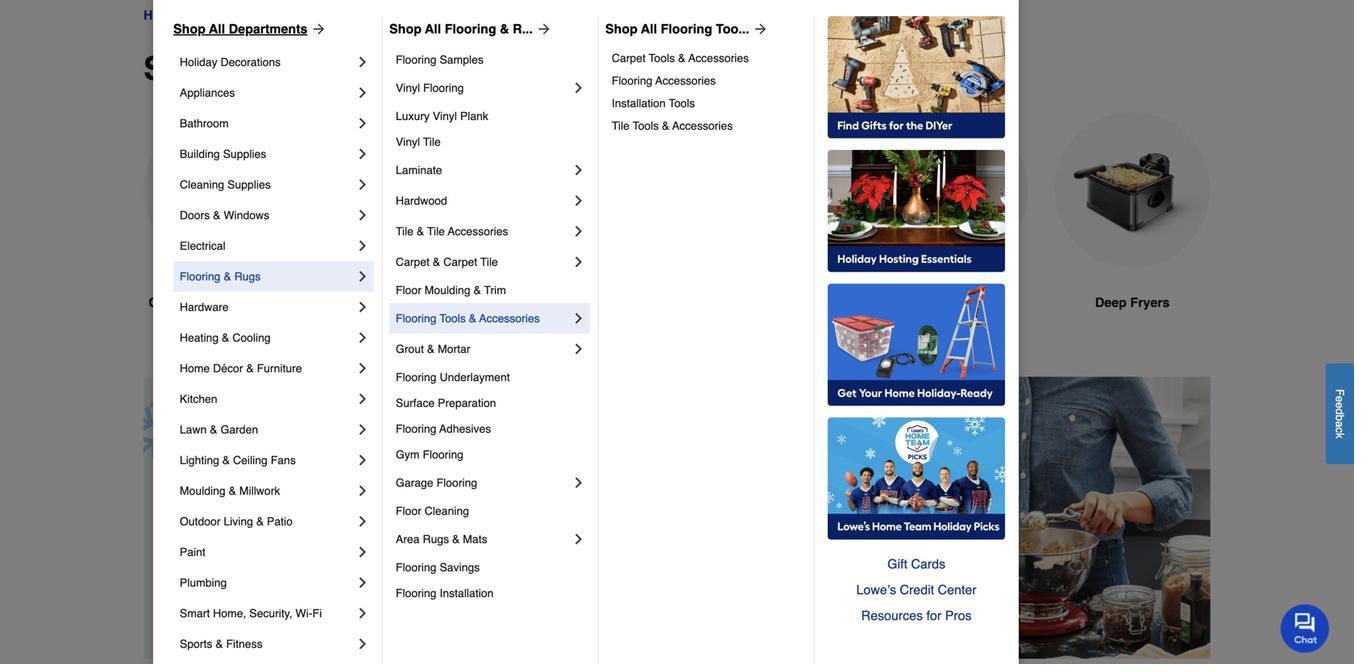 Task type: vqa. For each thing, say whether or not it's contained in the screenshot.
shop corresponding to shop All Flooring & R...
yes



Task type: locate. For each thing, give the bounding box(es) containing it.
& inside tile & tile accessories "link"
[[417, 225, 424, 238]]

& down installation tools
[[662, 119, 670, 132]]

supplies up cleaning supplies
[[223, 148, 266, 160]]

supplies up windows
[[227, 178, 271, 191]]

home
[[144, 8, 179, 23], [180, 362, 210, 375]]

& inside heating & cooling link
[[222, 331, 229, 344]]

1 horizontal spatial small
[[276, 8, 309, 23]]

vinyl inside vinyl tile link
[[396, 135, 420, 148]]

vinyl up luxury
[[396, 81, 420, 94]]

1 floor from the top
[[396, 284, 422, 297]]

0 vertical spatial home
[[144, 8, 179, 23]]

accessories inside tile & tile accessories "link"
[[448, 225, 508, 238]]

& inside lighting & ceiling fans link
[[222, 454, 230, 467]]

floor
[[396, 284, 422, 297], [396, 505, 422, 518]]

smart
[[180, 607, 210, 620]]

& left trim in the left of the page
[[474, 284, 481, 297]]

e up d
[[1334, 396, 1347, 402]]

gift
[[888, 557, 908, 572]]

portable ice makers link
[[326, 112, 482, 351]]

cooling
[[233, 331, 271, 344]]

outdoor living & patio link
[[180, 506, 355, 537]]

2 horizontal spatial all
[[641, 21, 657, 36]]

accessories down installation tools link in the top of the page
[[673, 119, 733, 132]]

lawn & garden link
[[180, 414, 355, 445]]

chevron right image for flooring tools & accessories
[[571, 310, 587, 327]]

& left mats
[[452, 533, 460, 546]]

small appliances up holiday decorations "link"
[[276, 8, 375, 23]]

& up floor moulding & trim
[[433, 256, 440, 269]]

floor cleaning link
[[396, 498, 587, 524]]

lawn
[[180, 423, 207, 436]]

flooring samples link
[[396, 47, 587, 73]]

surface preparation
[[396, 397, 496, 410]]

cleaning up 'area rugs & mats'
[[425, 505, 469, 518]]

chevron right image for garage flooring
[[571, 475, 587, 491]]

all for shop all flooring & r...
[[425, 21, 441, 36]]

flooring up installation tools
[[612, 74, 653, 87]]

shop all flooring too... link
[[606, 19, 769, 39]]

0 horizontal spatial cleaning
[[180, 178, 224, 191]]

countertop microwaves
[[149, 295, 295, 310]]

& down hardwood
[[417, 225, 424, 238]]

& inside flooring tools & accessories link
[[469, 312, 477, 325]]

& up grout & mortar link
[[469, 312, 477, 325]]

all up flooring samples
[[425, 21, 441, 36]]

small up holiday decorations "link"
[[276, 8, 309, 23]]

0 vertical spatial installation
[[612, 97, 666, 110]]

plumbing link
[[180, 568, 355, 598]]

accessories for flooring tools & accessories
[[479, 312, 540, 325]]

1 horizontal spatial shop
[[389, 21, 422, 36]]

accessories inside tile tools & accessories link
[[673, 119, 733, 132]]

flooring underlayment link
[[396, 364, 587, 390]]

credit
[[900, 583, 935, 597]]

lighting & ceiling fans link
[[180, 445, 355, 476]]

bathroom link
[[180, 108, 355, 139]]

rugs up microwaves
[[234, 270, 261, 283]]

flooring installation
[[396, 587, 494, 600]]

& inside 'lawn & garden' link
[[210, 423, 217, 436]]

flooring samples
[[396, 53, 484, 66]]

0 vertical spatial vinyl
[[396, 81, 420, 94]]

kitchen
[[180, 393, 217, 406]]

lowe's
[[857, 583, 897, 597]]

& right doors on the left
[[213, 209, 221, 222]]

lowe's home team holiday picks. image
[[828, 418, 1005, 540]]

floor up area
[[396, 505, 422, 518]]

1 vertical spatial home
[[180, 362, 210, 375]]

grout
[[396, 343, 424, 356]]

chevron right image for area rugs & mats
[[571, 531, 587, 547]]

tools up flooring accessories
[[649, 52, 675, 65]]

2 horizontal spatial shop
[[606, 21, 638, 36]]

small appliances down departments
[[144, 50, 409, 87]]

1 horizontal spatial rugs
[[423, 533, 449, 546]]

windows
[[224, 209, 270, 222]]

appliances
[[193, 8, 262, 23], [312, 8, 375, 23], [238, 50, 409, 87], [180, 86, 235, 99]]

1 shop from the left
[[173, 21, 206, 36]]

countertop microwaves link
[[144, 112, 300, 351]]

1 horizontal spatial home
[[180, 362, 210, 375]]

moulding
[[425, 284, 471, 297], [180, 485, 226, 497]]

1 all from the left
[[209, 21, 225, 36]]

appliances link up holiday decorations
[[193, 6, 262, 25]]

appliances link
[[193, 6, 262, 25], [180, 77, 355, 108]]

get your home holiday-ready. image
[[828, 284, 1005, 406]]

all up holiday decorations
[[209, 21, 225, 36]]

fi
[[313, 607, 322, 620]]

flooring up "carpet tools & accessories"
[[661, 21, 713, 36]]

arrow right image inside shop all flooring too... link
[[750, 21, 769, 37]]

shop for shop all departments
[[173, 21, 206, 36]]

heating & cooling
[[180, 331, 271, 344]]

accessories for tile & tile accessories
[[448, 225, 508, 238]]

vinyl down luxury
[[396, 135, 420, 148]]

cards
[[911, 557, 946, 572]]

deep fryers
[[1096, 295, 1170, 310]]

2 floor from the top
[[396, 505, 422, 518]]

tools up 'tile tools & accessories'
[[669, 97, 695, 110]]

accessories down "carpet tools & accessories"
[[656, 74, 716, 87]]

rugs right area
[[423, 533, 449, 546]]

0 horizontal spatial small
[[144, 50, 230, 87]]

all up "carpet tools & accessories"
[[641, 21, 657, 36]]

flooring up luxury vinyl plank
[[423, 81, 464, 94]]

2 shop from the left
[[389, 21, 422, 36]]

carpet up flooring accessories
[[612, 52, 646, 65]]

e up b
[[1334, 402, 1347, 409]]

outdoor living & patio
[[180, 515, 293, 528]]

decorations
[[221, 56, 281, 69]]

shop up "carpet tools & accessories"
[[606, 21, 638, 36]]

arrow right image for shop all departments
[[308, 21, 327, 37]]

furniture
[[257, 362, 302, 375]]

flooring down area
[[396, 561, 437, 574]]

chevron right image for tile & tile accessories
[[571, 223, 587, 239]]

accessories inside the flooring accessories link
[[656, 74, 716, 87]]

heating
[[180, 331, 219, 344]]

vinyl tile
[[396, 135, 441, 148]]

chevron right image
[[355, 54, 371, 70], [571, 80, 587, 96], [355, 146, 371, 162], [355, 238, 371, 254], [571, 254, 587, 270], [355, 299, 371, 315], [571, 341, 587, 357], [355, 391, 371, 407], [355, 422, 371, 438], [355, 483, 371, 499], [355, 514, 371, 530], [355, 544, 371, 560], [355, 575, 371, 591], [355, 636, 371, 652]]

chevron right image for home décor & furniture
[[355, 360, 371, 377]]

0 vertical spatial small
[[276, 8, 309, 23]]

tile up carpet & carpet tile
[[427, 225, 445, 238]]

flooring installation link
[[396, 581, 587, 606]]

vinyl flooring
[[396, 81, 464, 94]]

accessories
[[689, 52, 749, 65], [656, 74, 716, 87], [673, 119, 733, 132], [448, 225, 508, 238], [479, 312, 540, 325]]

deep
[[1096, 295, 1127, 310]]

area rugs & mats
[[396, 533, 487, 546]]

chevron right image for electrical
[[355, 238, 371, 254]]

2 all from the left
[[425, 21, 441, 36]]

bathroom
[[180, 117, 229, 130]]

& up flooring accessories
[[678, 52, 686, 65]]

a gray and stainless steel ninja air fryer. image
[[690, 112, 847, 268]]

& left ceiling
[[222, 454, 230, 467]]

0 horizontal spatial shop
[[173, 21, 206, 36]]

appliances right departments
[[312, 8, 375, 23]]

& up countertop microwaves
[[224, 270, 231, 283]]

home décor & furniture
[[180, 362, 302, 375]]

accessories for carpet tools & accessories
[[689, 52, 749, 65]]

gym flooring
[[396, 448, 464, 461]]

small up bathroom
[[144, 50, 230, 87]]

moulding up outdoor
[[180, 485, 226, 497]]

& left patio
[[256, 515, 264, 528]]

accessories for tile tools & accessories
[[673, 119, 733, 132]]

wi-
[[296, 607, 313, 620]]

installation tools link
[[612, 92, 803, 114]]

appliances link down decorations
[[180, 77, 355, 108]]

accessories up carpet & carpet tile link
[[448, 225, 508, 238]]

area
[[396, 533, 420, 546]]

pros
[[945, 608, 972, 623]]

small appliances link
[[276, 6, 375, 25]]

underlayment
[[440, 371, 510, 384]]

flooring down surface
[[396, 423, 437, 435]]

carpet up the ice
[[396, 256, 430, 269]]

flooring down the flooring savings
[[396, 587, 437, 600]]

microwaves
[[222, 295, 295, 310]]

& left r...
[[500, 21, 509, 36]]

1 vertical spatial small
[[144, 50, 230, 87]]

flooring
[[445, 21, 496, 36], [661, 21, 713, 36], [396, 53, 437, 66], [612, 74, 653, 87], [423, 81, 464, 94], [180, 270, 221, 283], [396, 312, 437, 325], [396, 371, 437, 384], [396, 423, 437, 435], [423, 448, 464, 461], [437, 477, 477, 489], [396, 561, 437, 574], [396, 587, 437, 600]]

chevron right image for cleaning supplies
[[355, 177, 371, 193]]

cleaning down "building"
[[180, 178, 224, 191]]

carpet up floor moulding & trim
[[444, 256, 477, 269]]

tile down luxury vinyl plank
[[423, 135, 441, 148]]

a chefman stainless steel deep fryer. image
[[1055, 112, 1211, 268]]

chevron right image for building supplies
[[355, 146, 371, 162]]

toaster
[[542, 295, 587, 310]]

installation down savings
[[440, 587, 494, 600]]

chevron right image for bathroom
[[355, 115, 371, 131]]

adhesives
[[440, 423, 491, 435]]

shop for shop all flooring too...
[[606, 21, 638, 36]]

installation tools
[[612, 97, 695, 110]]

flooring & rugs
[[180, 270, 261, 283]]

0 vertical spatial moulding
[[425, 284, 471, 297]]

0 vertical spatial supplies
[[223, 148, 266, 160]]

chevron right image for carpet & carpet tile
[[571, 254, 587, 270]]

arrow right image
[[308, 21, 327, 37], [533, 21, 552, 37], [750, 21, 769, 37], [1181, 510, 1197, 526]]

& right lawn
[[210, 423, 217, 436]]

tools down the makers
[[440, 312, 466, 325]]

2 vertical spatial vinyl
[[396, 135, 420, 148]]

doors & windows link
[[180, 200, 355, 231]]

1 vertical spatial floor
[[396, 505, 422, 518]]

carpet tools & accessories link
[[612, 47, 803, 69]]

& left millwork
[[229, 485, 236, 497]]

2 horizontal spatial carpet
[[612, 52, 646, 65]]

b
[[1334, 415, 1347, 421]]

0 vertical spatial cleaning
[[180, 178, 224, 191]]

1 vertical spatial vinyl
[[433, 110, 457, 123]]

1 vertical spatial moulding
[[180, 485, 226, 497]]

luxury vinyl plank link
[[396, 103, 587, 129]]

chevron right image for moulding & millwork
[[355, 483, 371, 499]]

chevron right image for doors & windows
[[355, 207, 371, 223]]

& left cooling
[[222, 331, 229, 344]]

chevron right image for flooring & rugs
[[355, 269, 371, 285]]

floor right portable
[[396, 284, 422, 297]]

doors
[[180, 209, 210, 222]]

holiday hosting essentials. image
[[828, 150, 1005, 273]]

fryers
[[1131, 295, 1170, 310]]

chevron right image
[[355, 85, 371, 101], [355, 115, 371, 131], [571, 162, 587, 178], [355, 177, 371, 193], [571, 193, 587, 209], [355, 207, 371, 223], [571, 223, 587, 239], [355, 269, 371, 285], [571, 310, 587, 327], [355, 330, 371, 346], [355, 360, 371, 377], [355, 452, 371, 468], [571, 475, 587, 491], [571, 531, 587, 547], [355, 606, 371, 622]]

tools for flooring
[[440, 312, 466, 325]]

carpet for carpet tools & accessories
[[612, 52, 646, 65]]

0 horizontal spatial all
[[209, 21, 225, 36]]

0 horizontal spatial home
[[144, 8, 179, 23]]

1 horizontal spatial all
[[425, 21, 441, 36]]

floor moulding & trim
[[396, 284, 506, 297]]

3 all from the left
[[641, 21, 657, 36]]

& right sports
[[216, 638, 223, 651]]

moulding down carpet & carpet tile
[[425, 284, 471, 297]]

hardwood link
[[396, 185, 571, 216]]

chevron right image for laminate
[[571, 162, 587, 178]]

electrical
[[180, 239, 226, 252]]

& inside carpet tools & accessories link
[[678, 52, 686, 65]]

tile
[[612, 119, 630, 132], [423, 135, 441, 148], [396, 225, 414, 238], [427, 225, 445, 238], [480, 256, 498, 269]]

carpet for carpet & carpet tile
[[396, 256, 430, 269]]

floor moulding & trim link
[[396, 277, 587, 303]]

flooring underlayment
[[396, 371, 510, 384]]

flooring accessories
[[612, 74, 716, 87]]

vinyl inside vinyl flooring "link"
[[396, 81, 420, 94]]

0 vertical spatial floor
[[396, 284, 422, 297]]

& right décor
[[246, 362, 254, 375]]

& inside outdoor living & patio link
[[256, 515, 264, 528]]

shop up holiday on the top left of the page
[[173, 21, 206, 36]]

arrow right image inside shop all departments link
[[308, 21, 327, 37]]

vinyl inside luxury vinyl plank "link"
[[433, 110, 457, 123]]

0 horizontal spatial carpet
[[396, 256, 430, 269]]

chevron right image for holiday decorations
[[355, 54, 371, 70]]

home for home décor & furniture
[[180, 362, 210, 375]]

shop
[[173, 21, 206, 36], [389, 21, 422, 36], [606, 21, 638, 36]]

home link
[[144, 6, 179, 25]]

trim
[[484, 284, 506, 297]]

mats
[[463, 533, 487, 546]]

shop up flooring samples
[[389, 21, 422, 36]]

accessories inside carpet tools & accessories link
[[689, 52, 749, 65]]

arrow right image inside shop all flooring & r... link
[[533, 21, 552, 37]]

cleaning
[[180, 178, 224, 191], [425, 505, 469, 518]]

& inside area rugs & mats link
[[452, 533, 460, 546]]

vinyl for vinyl flooring
[[396, 81, 420, 94]]

chevron right image for kitchen
[[355, 391, 371, 407]]

accessories inside flooring tools & accessories link
[[479, 312, 540, 325]]

tools for tile
[[633, 119, 659, 132]]

0 vertical spatial rugs
[[234, 270, 261, 283]]

tools down installation tools
[[633, 119, 659, 132]]

arrow right image for shop all flooring & r...
[[533, 21, 552, 37]]

chevron right image for grout & mortar
[[571, 341, 587, 357]]

1 vertical spatial appliances link
[[180, 77, 355, 108]]

flooring down the ice
[[396, 312, 437, 325]]

3 shop from the left
[[606, 21, 638, 36]]

millwork
[[239, 485, 280, 497]]

tile down installation tools
[[612, 119, 630, 132]]

tools for carpet
[[649, 52, 675, 65]]

chevron right image for paint
[[355, 544, 371, 560]]

installation down flooring accessories
[[612, 97, 666, 110]]

floor for floor cleaning
[[396, 505, 422, 518]]

accessories down trim in the left of the page
[[479, 312, 540, 325]]

vinyl left plank
[[433, 110, 457, 123]]

& inside moulding & millwork link
[[229, 485, 236, 497]]

& inside sports & fitness link
[[216, 638, 223, 651]]

chat invite button image
[[1281, 604, 1330, 653]]

chevron right image for appliances
[[355, 85, 371, 101]]

advertisement region
[[144, 377, 1211, 662]]

paint
[[180, 546, 206, 559]]

appliances up bathroom
[[180, 86, 235, 99]]

accessories up the flooring accessories link
[[689, 52, 749, 65]]

0 horizontal spatial rugs
[[234, 270, 261, 283]]

floor for floor moulding & trim
[[396, 284, 422, 297]]

c
[[1334, 427, 1347, 433]]

resources for pros
[[862, 608, 972, 623]]

chevron right image for lawn & garden
[[355, 422, 371, 438]]

2 e from the top
[[1334, 402, 1347, 409]]

1 vertical spatial cleaning
[[425, 505, 469, 518]]

1 vertical spatial supplies
[[227, 178, 271, 191]]

1 vertical spatial installation
[[440, 587, 494, 600]]

& right grout
[[427, 343, 435, 356]]

shop for shop all flooring & r...
[[389, 21, 422, 36]]

appliances up holiday decorations
[[193, 8, 262, 23]]

chevron right image for hardware
[[355, 299, 371, 315]]



Task type: describe. For each thing, give the bounding box(es) containing it.
shop all flooring too...
[[606, 21, 750, 36]]

& inside shop all flooring & r... link
[[500, 21, 509, 36]]

flooring tools & accessories
[[396, 312, 540, 325]]

building
[[180, 148, 220, 160]]

smart home, security, wi-fi
[[180, 607, 322, 620]]

cleaning supplies
[[180, 178, 271, 191]]

moulding & millwork link
[[180, 476, 355, 506]]

appliances inside appliances link
[[180, 86, 235, 99]]

carpet tools & accessories
[[612, 52, 749, 65]]

supplies for cleaning supplies
[[227, 178, 271, 191]]

shop all departments link
[[173, 19, 327, 39]]

doors & windows
[[180, 209, 270, 222]]

plumbing
[[180, 577, 227, 589]]

0 horizontal spatial moulding
[[180, 485, 226, 497]]

gift cards link
[[828, 552, 1005, 577]]

blenders link
[[872, 112, 1029, 351]]

tile up floor moulding & trim link
[[480, 256, 498, 269]]

living
[[224, 515, 253, 528]]

& inside grout & mortar link
[[427, 343, 435, 356]]

tile tools & accessories link
[[612, 114, 803, 137]]

tools for installation
[[669, 97, 695, 110]]

appliances down small appliances link
[[238, 50, 409, 87]]

kitchen link
[[180, 384, 355, 414]]

rugs inside "link"
[[234, 270, 261, 283]]

resources
[[862, 608, 923, 623]]

1 horizontal spatial installation
[[612, 97, 666, 110]]

area rugs & mats link
[[396, 524, 571, 555]]

samples
[[440, 53, 484, 66]]

flooring up vinyl flooring
[[396, 53, 437, 66]]

chevron right image for heating & cooling
[[355, 330, 371, 346]]

a
[[1334, 421, 1347, 427]]

portable
[[343, 295, 395, 310]]

lighting
[[180, 454, 219, 467]]

chevron right image for plumbing
[[355, 575, 371, 591]]

0 vertical spatial small appliances
[[276, 8, 375, 23]]

0 vertical spatial appliances link
[[193, 6, 262, 25]]

toaster ovens
[[542, 295, 631, 310]]

chevron right image for sports & fitness
[[355, 636, 371, 652]]

1 horizontal spatial carpet
[[444, 256, 477, 269]]

flooring up "samples"
[[445, 21, 496, 36]]

& inside doors & windows link
[[213, 209, 221, 222]]

vinyl flooring link
[[396, 73, 571, 103]]

& inside carpet & carpet tile link
[[433, 256, 440, 269]]

deep fryers link
[[1055, 112, 1211, 351]]

laminate
[[396, 164, 442, 177]]

paint link
[[180, 537, 355, 568]]

hardware link
[[180, 292, 355, 323]]

chevron right image for hardwood
[[571, 193, 587, 209]]

flooring down electrical
[[180, 270, 221, 283]]

find gifts for the diyer. image
[[828, 16, 1005, 139]]

chevron right image for smart home, security, wi-fi
[[355, 606, 371, 622]]

carpet & carpet tile
[[396, 256, 498, 269]]

f
[[1334, 389, 1347, 396]]

& inside floor moulding & trim link
[[474, 284, 481, 297]]

carpet & carpet tile link
[[396, 247, 571, 277]]

flooring down flooring adhesives
[[423, 448, 464, 461]]

home décor & furniture link
[[180, 353, 355, 384]]

appliances inside small appliances link
[[312, 8, 375, 23]]

gym
[[396, 448, 420, 461]]

holiday decorations link
[[180, 47, 355, 77]]

surface preparation link
[[396, 390, 587, 416]]

tile & tile accessories link
[[396, 216, 571, 247]]

garage flooring link
[[396, 468, 571, 498]]

arrow right image for shop all flooring too...
[[750, 21, 769, 37]]

flooring accessories link
[[612, 69, 803, 92]]

chevron right image for lighting & ceiling fans
[[355, 452, 371, 468]]

& inside home décor & furniture link
[[246, 362, 254, 375]]

flooring adhesives link
[[396, 416, 587, 442]]

luxury vinyl plank
[[396, 110, 489, 123]]

ceiling
[[233, 454, 268, 467]]

1 vertical spatial rugs
[[423, 533, 449, 546]]

center
[[938, 583, 977, 597]]

flooring up surface
[[396, 371, 437, 384]]

garden
[[221, 423, 258, 436]]

heating & cooling link
[[180, 323, 355, 353]]

resources for pros link
[[828, 603, 1005, 629]]

portable ice makers
[[343, 295, 465, 310]]

gym flooring link
[[396, 442, 587, 468]]

holiday decorations
[[180, 56, 281, 69]]

hardwood
[[396, 194, 447, 207]]

vinyl for vinyl tile
[[396, 135, 420, 148]]

lowe's credit center link
[[828, 577, 1005, 603]]

1 vertical spatial small appliances
[[144, 50, 409, 87]]

k
[[1334, 433, 1347, 439]]

all for shop all flooring too...
[[641, 21, 657, 36]]

a silver-colored new air portable ice maker. image
[[326, 112, 482, 268]]

savings
[[440, 561, 480, 574]]

floor cleaning
[[396, 505, 469, 518]]

departments
[[229, 21, 308, 36]]

1 horizontal spatial cleaning
[[425, 505, 469, 518]]

electrical link
[[180, 231, 355, 261]]

& inside flooring & rugs "link"
[[224, 270, 231, 283]]

home for home
[[144, 8, 179, 23]]

a black and stainless steel countertop microwave. image
[[144, 112, 300, 268]]

flooring tools & accessories link
[[396, 303, 571, 334]]

tile down hardwood
[[396, 225, 414, 238]]

hardware
[[180, 301, 229, 314]]

& inside tile tools & accessories link
[[662, 119, 670, 132]]

1 e from the top
[[1334, 396, 1347, 402]]

a gray ninja blender. image
[[872, 112, 1029, 268]]

chevron right image for outdoor living & patio
[[355, 514, 371, 530]]

a stainless steel toaster oven. image
[[508, 112, 664, 268]]

garage flooring
[[396, 477, 477, 489]]

flooring savings link
[[396, 555, 587, 581]]

flooring & rugs link
[[180, 261, 355, 292]]

1 horizontal spatial moulding
[[425, 284, 471, 297]]

chevron right image for vinyl flooring
[[571, 80, 587, 96]]

luxury
[[396, 110, 430, 123]]

blenders
[[923, 295, 978, 310]]

patio
[[267, 515, 293, 528]]

flooring savings
[[396, 561, 480, 574]]

tile tools & accessories
[[612, 119, 733, 132]]

0 horizontal spatial installation
[[440, 587, 494, 600]]

lighting & ceiling fans
[[180, 454, 296, 467]]

supplies for building supplies
[[223, 148, 266, 160]]

ovens
[[591, 295, 631, 310]]

décor
[[213, 362, 243, 375]]

flooring up floor cleaning
[[437, 477, 477, 489]]

preparation
[[438, 397, 496, 410]]

all for shop all departments
[[209, 21, 225, 36]]



